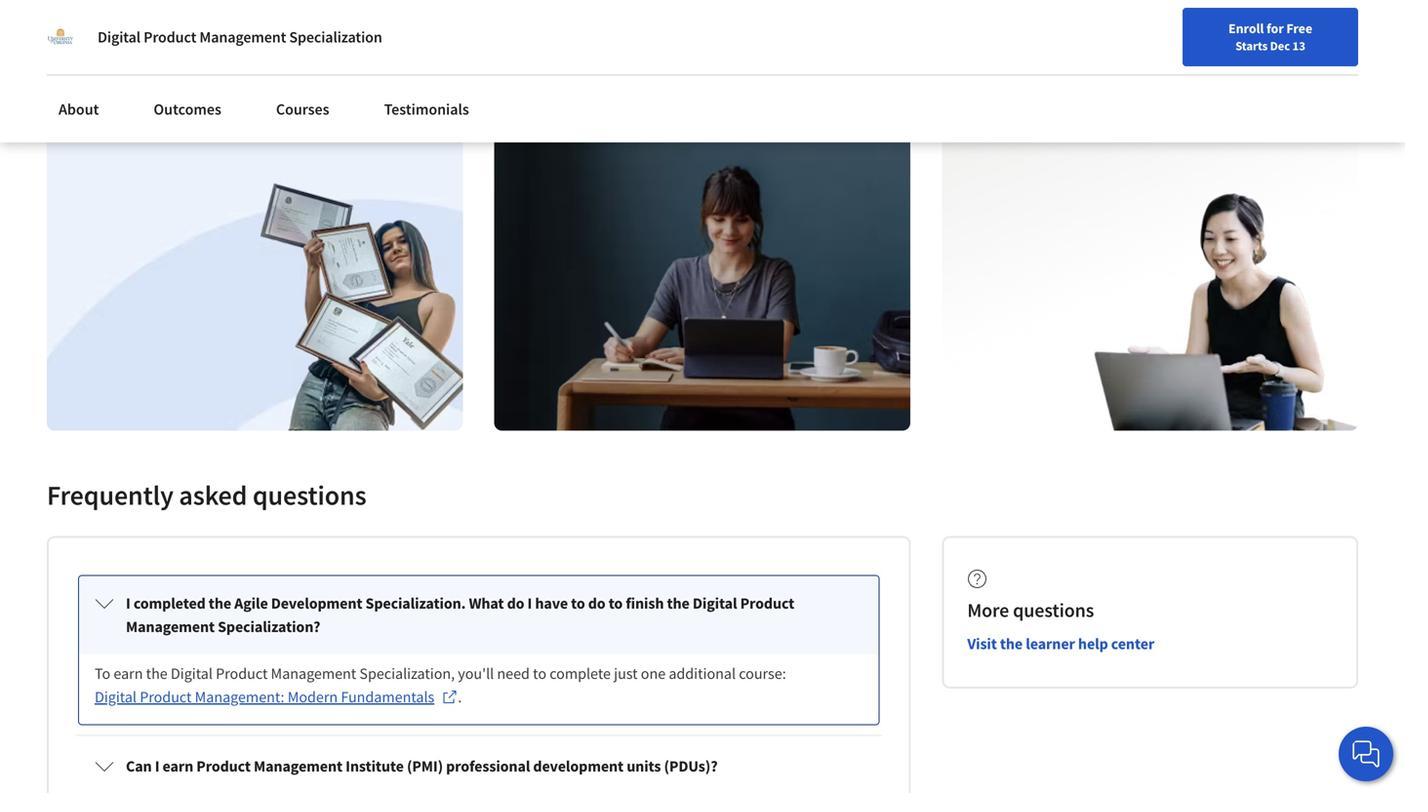 Task type: describe. For each thing, give the bounding box(es) containing it.
digital product management: modern fundamentals link
[[95, 686, 458, 709]]

on
[[389, 45, 404, 63]]

to inside unlimited access to 7,000+ world-class courses, hands-on projects, and job-ready certificate programs - all included in your subscription
[[177, 45, 189, 63]]

show notifications image
[[1179, 63, 1202, 87]]

7,000+
[[192, 45, 229, 63]]

job-
[[155, 65, 178, 82]]

2 horizontal spatial i
[[528, 594, 532, 614]]

and
[[130, 65, 152, 82]]

i completed the agile development specialization. what do i have to do to finish the digital product management specialization? button
[[79, 576, 879, 655]]

i inside dropdown button
[[155, 757, 160, 777]]

specialization.
[[366, 594, 466, 614]]

modern
[[288, 688, 338, 707]]

starts
[[1236, 38, 1268, 54]]

center
[[1112, 635, 1155, 654]]

courses,
[[300, 45, 347, 63]]

visit
[[968, 635, 998, 654]]

management:
[[195, 688, 285, 707]]

find your new career link
[[891, 59, 1033, 83]]

chat with us image
[[1351, 739, 1382, 770]]

product up job-
[[144, 27, 197, 47]]

specialization?
[[218, 617, 321, 637]]

have
[[535, 594, 568, 614]]

more
[[968, 598, 1010, 623]]

development
[[271, 594, 363, 614]]

class
[[269, 45, 297, 63]]

career
[[985, 62, 1023, 79]]

help
[[1079, 635, 1109, 654]]

what
[[469, 594, 504, 614]]

unlimited access to 7,000+ world-class courses, hands-on projects, and job-ready certificate programs - all included in your subscription
[[78, 45, 417, 102]]

product inside dropdown button
[[197, 757, 251, 777]]

unlimited
[[78, 45, 135, 63]]

your inside 'link'
[[928, 62, 954, 79]]

programs
[[272, 65, 327, 82]]

all
[[337, 65, 350, 82]]

i completed the agile development specialization. what do i have to do to finish the digital product management specialization?
[[126, 594, 795, 637]]

digital up management:
[[171, 664, 213, 684]]

dec
[[1271, 38, 1291, 54]]

need
[[497, 664, 530, 684]]

the right finish
[[667, 594, 690, 614]]

-
[[330, 65, 334, 82]]

13
[[1293, 38, 1306, 54]]

individuals
[[53, 10, 130, 29]]

1 do from the left
[[507, 594, 525, 614]]

to right have
[[571, 594, 585, 614]]

2 do from the left
[[588, 594, 606, 614]]

agile
[[234, 594, 268, 614]]

enroll
[[1229, 20, 1265, 37]]

the right to
[[146, 664, 168, 684]]

projects,
[[78, 65, 128, 82]]

completed
[[134, 594, 206, 614]]

institute
[[346, 757, 404, 777]]

certificate
[[212, 65, 269, 82]]

management inside the can i earn product management institute (pmi) professional development units (pdus)? dropdown button
[[254, 757, 343, 777]]

digital up projects,
[[98, 27, 141, 47]]

earn inside dropdown button
[[163, 757, 193, 777]]

individuals link
[[23, 0, 138, 39]]

1 horizontal spatial questions
[[1014, 598, 1095, 623]]

outcomes link
[[142, 88, 233, 131]]

find
[[901, 62, 926, 79]]

course:
[[739, 664, 787, 684]]

to
[[95, 664, 111, 684]]



Task type: locate. For each thing, give the bounding box(es) containing it.
i left have
[[528, 594, 532, 614]]

about link
[[47, 88, 111, 131]]

specialization,
[[360, 664, 455, 684]]

visit the learner help center
[[968, 635, 1155, 654]]

your right the find on the top
[[928, 62, 954, 79]]

can i earn product management institute (pmi) professional development units (pdus)?
[[126, 757, 718, 777]]

in
[[406, 65, 417, 82]]

development
[[533, 757, 624, 777]]

.
[[458, 688, 462, 707]]

0 vertical spatial your
[[928, 62, 954, 79]]

product left management:
[[140, 688, 192, 707]]

digital product management: modern fundamentals
[[95, 688, 435, 707]]

world-
[[232, 45, 269, 63]]

your
[[928, 62, 954, 79], [78, 84, 104, 102]]

asked
[[179, 478, 247, 512]]

0 horizontal spatial your
[[78, 84, 104, 102]]

to
[[177, 45, 189, 63], [571, 594, 585, 614], [609, 594, 623, 614], [533, 664, 547, 684]]

management up modern
[[271, 664, 357, 684]]

i right can at the bottom of the page
[[155, 757, 160, 777]]

i
[[126, 594, 131, 614], [528, 594, 532, 614], [155, 757, 160, 777]]

one
[[641, 664, 666, 684]]

(pdus)?
[[664, 757, 718, 777]]

None search field
[[278, 51, 600, 90]]

product up course:
[[741, 594, 795, 614]]

earn right to
[[114, 664, 143, 684]]

1 vertical spatial your
[[78, 84, 104, 102]]

product
[[144, 27, 197, 47], [741, 594, 795, 614], [216, 664, 268, 684], [140, 688, 192, 707], [197, 757, 251, 777]]

just
[[614, 664, 638, 684]]

visit the learner help center link
[[968, 635, 1155, 654]]

the right visit
[[1001, 635, 1023, 654]]

finish
[[626, 594, 664, 614]]

management inside i completed the agile development specialization. what do i have to do to finish the digital product management specialization?
[[126, 617, 215, 637]]

1 vertical spatial earn
[[163, 757, 193, 777]]

digital inside digital product management: modern fundamentals link
[[95, 688, 137, 707]]

1 vertical spatial questions
[[1014, 598, 1095, 623]]

enroll for free starts dec 13
[[1229, 20, 1313, 54]]

0 vertical spatial questions
[[253, 478, 367, 512]]

earn
[[114, 664, 143, 684], [163, 757, 193, 777]]

english
[[1068, 61, 1115, 81]]

product up management:
[[216, 664, 268, 684]]

for
[[1267, 20, 1285, 37]]

digital inside i completed the agile development specialization. what do i have to do to finish the digital product management specialization?
[[693, 594, 738, 614]]

questions right 'asked'
[[253, 478, 367, 512]]

i left the completed at the left
[[126, 594, 131, 614]]

about
[[59, 100, 99, 119]]

do right what
[[507, 594, 525, 614]]

find your new career
[[901, 62, 1023, 79]]

do right have
[[588, 594, 606, 614]]

list
[[72, 570, 886, 794]]

included
[[353, 65, 403, 82]]

0 horizontal spatial i
[[126, 594, 131, 614]]

earn right can at the bottom of the page
[[163, 757, 193, 777]]

1 horizontal spatial i
[[155, 757, 160, 777]]

(pmi)
[[407, 757, 443, 777]]

to left finish
[[609, 594, 623, 614]]

to up ready
[[177, 45, 189, 63]]

management down the completed at the left
[[126, 617, 215, 637]]

0 horizontal spatial earn
[[114, 664, 143, 684]]

university of virginia image
[[47, 23, 74, 51]]

courses link
[[264, 88, 341, 131]]

product inside i completed the agile development specialization. what do i have to do to finish the digital product management specialization?
[[741, 594, 795, 614]]

new
[[957, 62, 983, 79]]

1 horizontal spatial your
[[928, 62, 954, 79]]

can
[[126, 757, 152, 777]]

digital right finish
[[693, 594, 738, 614]]

management up certificate
[[200, 27, 286, 47]]

the
[[209, 594, 231, 614], [667, 594, 690, 614], [1001, 635, 1023, 654], [146, 664, 168, 684]]

access
[[137, 45, 174, 63]]

your down projects,
[[78, 84, 104, 102]]

free
[[1287, 20, 1313, 37]]

fundamentals
[[341, 688, 435, 707]]

0 horizontal spatial questions
[[253, 478, 367, 512]]

to right need
[[533, 664, 547, 684]]

digital
[[98, 27, 141, 47], [693, 594, 738, 614], [171, 664, 213, 684], [95, 688, 137, 707]]

to earn the digital product management specialization, you'll need to complete just one additional course:
[[95, 664, 790, 684]]

courses
[[276, 100, 330, 119]]

management
[[200, 27, 286, 47], [126, 617, 215, 637], [271, 664, 357, 684], [254, 757, 343, 777]]

do
[[507, 594, 525, 614], [588, 594, 606, 614]]

questions up the 'learner' on the right
[[1014, 598, 1095, 623]]

coursera image
[[23, 55, 147, 86]]

frequently asked questions
[[47, 478, 367, 512]]

complete
[[550, 664, 611, 684]]

you'll
[[458, 664, 494, 684]]

testimonials link
[[373, 88, 481, 131]]

subscription
[[107, 84, 178, 102]]

1 horizontal spatial earn
[[163, 757, 193, 777]]

digital down to
[[95, 688, 137, 707]]

learner
[[1026, 635, 1076, 654]]

your inside unlimited access to 7,000+ world-class courses, hands-on projects, and job-ready certificate programs - all included in your subscription
[[78, 84, 104, 102]]

0 vertical spatial earn
[[114, 664, 143, 684]]

more questions
[[968, 598, 1095, 623]]

management down modern
[[254, 757, 343, 777]]

digital product management specialization
[[98, 27, 382, 47]]

english button
[[1033, 39, 1151, 103]]

list containing i completed the agile development specialization. what do i have to do to finish the digital product management specialization?
[[72, 570, 886, 794]]

hands-
[[350, 45, 389, 63]]

testimonials
[[384, 100, 469, 119]]

frequently
[[47, 478, 174, 512]]

professional
[[446, 757, 530, 777]]

can i earn product management institute (pmi) professional development units (pdus)? button
[[79, 739, 879, 794]]

ready
[[178, 65, 210, 82]]

0 horizontal spatial do
[[507, 594, 525, 614]]

units
[[627, 757, 661, 777]]

specialization
[[289, 27, 382, 47]]

1 horizontal spatial do
[[588, 594, 606, 614]]

questions
[[253, 478, 367, 512], [1014, 598, 1095, 623]]

the left agile
[[209, 594, 231, 614]]

additional
[[669, 664, 736, 684]]

outcomes
[[154, 100, 222, 119]]

product down management:
[[197, 757, 251, 777]]

opens in a new tab image
[[443, 690, 458, 705]]



Task type: vqa. For each thing, say whether or not it's contained in the screenshot.
University Of Michigan image
no



